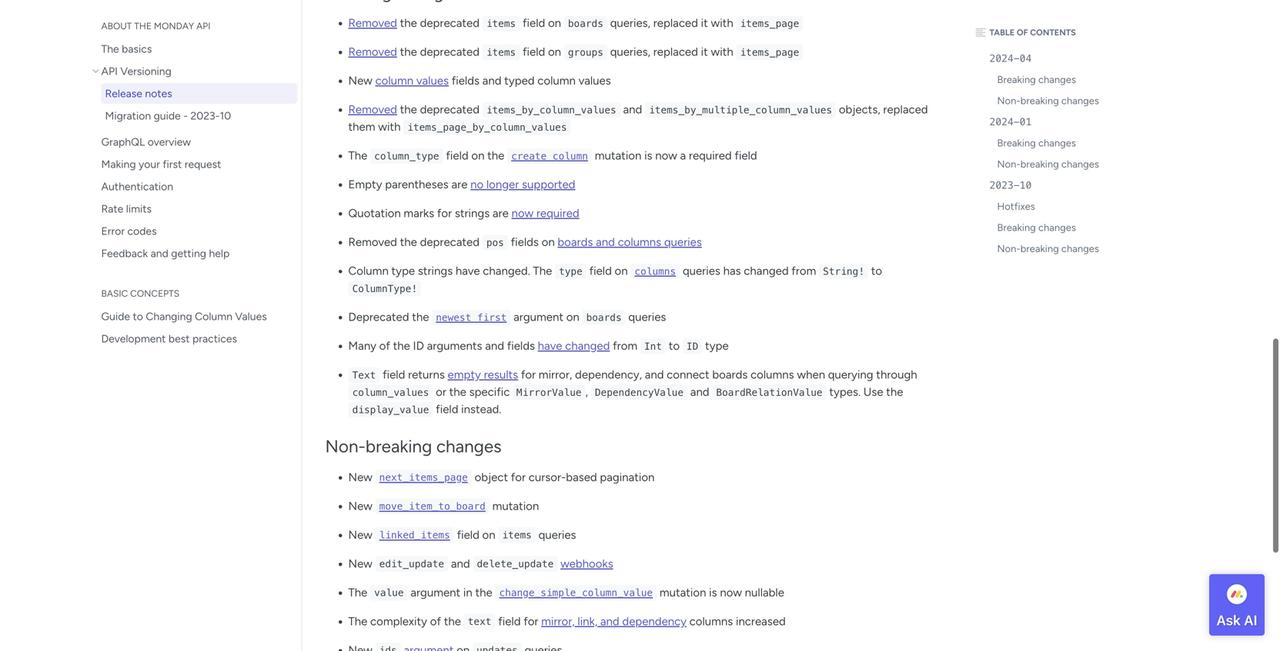 Task type: vqa. For each thing, say whether or not it's contained in the screenshot.


Task type: locate. For each thing, give the bounding box(es) containing it.
items_page inside removed the deprecated items field on boards queries, replaced it with items_page
[[740, 18, 799, 29]]

1 column from the left
[[375, 74, 413, 88]]

1 vertical spatial it
[[701, 45, 708, 59]]

basic
[[101, 288, 128, 299]]

queries
[[664, 236, 702, 250], [683, 265, 720, 278], [628, 311, 666, 325], [539, 529, 576, 543]]

2 horizontal spatial to
[[871, 265, 882, 278]]

breaking for 01
[[997, 137, 1036, 149]]

cursor-
[[529, 471, 566, 485]]

new for new next_items_page object for cursor-based pagination
[[348, 471, 372, 485]]

3 removed link from the top
[[348, 103, 397, 117]]

release
[[105, 87, 142, 100]]

querying
[[828, 368, 873, 382]]

best
[[169, 333, 190, 346]]

3 breaking from the top
[[997, 222, 1036, 234]]

the for value
[[348, 586, 367, 600]]

2023-10
[[990, 180, 1032, 191]]

new
[[348, 74, 372, 88], [348, 471, 372, 485], [348, 500, 372, 514], [348, 529, 372, 543], [348, 558, 372, 571]]

column_values
[[352, 387, 429, 399]]

the inside column type strings have changed. the type field on columns queries has changed from string! to columntype!
[[533, 265, 552, 278]]

field up removed the deprecated items field on groups queries, replaced it with items_page on the top of page
[[523, 16, 545, 30]]

non-breaking changes down hotfixes link
[[997, 243, 1099, 255]]

empty
[[348, 178, 382, 192]]

non-breaking changes link down hotfixes link
[[980, 239, 1141, 260]]

columns up boardrelationvalue
[[751, 368, 794, 382]]

2 vertical spatial items
[[502, 530, 532, 542]]

columns down the boards and columns queries link at the top of the page
[[635, 266, 676, 278]]

0 vertical spatial breaking changes link
[[980, 69, 1141, 90]]

a
[[680, 149, 686, 163]]

2 queries, from the top
[[610, 45, 650, 59]]

the down them
[[348, 149, 367, 163]]

queries, right groups at the left of the page
[[610, 45, 650, 59]]

rate
[[101, 202, 123, 216]]

2 vertical spatial fields
[[507, 340, 535, 353]]

2024- down 2024-04
[[990, 116, 1020, 128]]

many
[[348, 340, 376, 353]]

rate limits link
[[90, 199, 298, 219]]

boards right connect
[[712, 368, 748, 382]]

1 2024- from the top
[[990, 53, 1020, 64]]

breaking changes link down 2023-10 link
[[980, 217, 1141, 239]]

link,
[[578, 615, 597, 629]]

are left no
[[451, 178, 468, 192]]

replaced inside objects, replaced them with
[[883, 103, 928, 117]]

0 horizontal spatial api
[[101, 65, 118, 78]]

0 horizontal spatial required
[[536, 207, 579, 221]]

breaking down hotfixes
[[997, 222, 1036, 234]]

type
[[391, 265, 415, 278], [559, 266, 583, 278], [705, 340, 729, 353]]

2024- for 04
[[990, 53, 1020, 64]]

empty
[[448, 368, 481, 382]]

4 deprecated from the top
[[420, 236, 480, 250]]

no
[[470, 178, 484, 192]]

items
[[486, 18, 516, 29], [486, 47, 516, 58], [502, 530, 532, 542]]

create_column
[[511, 151, 588, 162]]

3 removed from the top
[[348, 103, 397, 117]]

0 vertical spatial from
[[792, 265, 816, 278]]

0 vertical spatial is
[[644, 149, 652, 163]]

your
[[139, 158, 160, 171]]

0 vertical spatial items
[[486, 18, 516, 29]]

1 horizontal spatial argument
[[514, 311, 563, 325]]

items_page for removed the deprecated items field on boards queries, replaced it with items_page
[[740, 18, 799, 29]]

4 removed from the top
[[348, 236, 397, 250]]

0 horizontal spatial is
[[644, 149, 652, 163]]

new edit_update and delete_update webhooks
[[348, 558, 613, 571]]

changed inside column type strings have changed. the type field on columns queries has changed from string! to columntype!
[[744, 265, 789, 278]]

1 vertical spatial with
[[711, 45, 733, 59]]

1 vertical spatial items_page
[[740, 47, 799, 58]]

display_value
[[352, 405, 429, 416]]

0 horizontal spatial column
[[195, 310, 232, 323]]

0 vertical spatial removed link
[[348, 16, 397, 30]]

0 vertical spatial changed
[[744, 265, 789, 278]]

1 vertical spatial have
[[538, 340, 562, 353]]

0 horizontal spatial values
[[416, 74, 449, 88]]

1 vertical spatial non-breaking changes link
[[980, 154, 1141, 175]]

2 breaking from the top
[[997, 137, 1036, 149]]

2 column from the left
[[538, 74, 576, 88]]

-
[[183, 109, 188, 122]]

0 horizontal spatial have
[[456, 265, 480, 278]]

1 horizontal spatial values
[[579, 74, 611, 88]]

0 horizontal spatial of
[[379, 340, 390, 353]]

0 vertical spatial items_page
[[740, 18, 799, 29]]

mirror, up mirrorvalue
[[539, 368, 572, 382]]

items_page inside removed the deprecated items field on groups queries, replaced it with items_page
[[740, 47, 799, 58]]

have left changed.
[[456, 265, 480, 278]]

10 up hotfixes
[[1020, 180, 1032, 191]]

changed right has
[[744, 265, 789, 278]]

now
[[655, 149, 677, 163], [512, 207, 534, 221], [720, 586, 742, 600]]

2 new from the top
[[348, 471, 372, 485]]

2024- inside 'link'
[[990, 53, 1020, 64]]

2 horizontal spatial now
[[720, 586, 742, 600]]

is for a
[[644, 149, 652, 163]]

typed
[[504, 74, 535, 88]]

1 vertical spatial argument
[[411, 586, 460, 600]]

columntype!
[[352, 283, 417, 295]]

new up them
[[348, 74, 372, 88]]

mirror, inside text field returns empty results for mirror, dependency, and connect boards columns when querying through column_values or the specific mirrorvalue , dependencyvalue and boardrelationvalue types. use the display_value field instead.
[[539, 368, 572, 382]]

0 vertical spatial mutation
[[595, 149, 641, 163]]

guide
[[154, 109, 181, 122]]

type up columntype!
[[391, 265, 415, 278]]

for up mirrorvalue
[[521, 368, 536, 382]]

supported
[[522, 178, 575, 192]]

error codes
[[101, 225, 157, 238]]

1 vertical spatial changed
[[565, 340, 610, 353]]

breaking changes down hotfixes
[[997, 222, 1076, 234]]

queries left has
[[683, 265, 720, 278]]

from left int on the right
[[613, 340, 637, 353]]

boards and columns queries link
[[558, 236, 702, 250]]

on left groups at the left of the page
[[548, 45, 561, 59]]

non-breaking changes link
[[980, 90, 1141, 112], [980, 154, 1141, 175], [980, 239, 1141, 260]]

to right guide
[[133, 310, 143, 323]]

on down the boards and columns queries link at the top of the page
[[615, 265, 628, 278]]

it for removed the deprecated items field on boards queries, replaced it with items_page
[[701, 16, 708, 30]]

migration
[[105, 109, 151, 122]]

1 vertical spatial removed link
[[348, 45, 397, 59]]

1 breaking changes from the top
[[997, 74, 1076, 86]]

1 horizontal spatial of
[[430, 615, 441, 629]]

when
[[797, 368, 825, 382]]

making
[[101, 158, 136, 171]]

breaking changes down 01
[[997, 137, 1076, 149]]

0 vertical spatial queries,
[[610, 16, 650, 30]]

2 breaking changes link from the top
[[980, 133, 1141, 154]]

non-breaking changes up "2024-01" link
[[997, 95, 1099, 107]]

0 horizontal spatial now
[[512, 207, 534, 221]]

2 non-breaking changes link from the top
[[980, 154, 1141, 175]]

1 horizontal spatial strings
[[455, 207, 490, 221]]

boards down column type strings have changed. the type field on columns queries has changed from string! to columntype!
[[586, 312, 622, 324]]

the for complexity
[[348, 615, 367, 629]]

2 vertical spatial non-breaking changes link
[[980, 239, 1141, 260]]

queries up webhooks
[[539, 529, 576, 543]]

objects,
[[839, 103, 880, 117]]

2 items_page from the top
[[740, 47, 799, 58]]

2 removed from the top
[[348, 45, 397, 59]]

1 horizontal spatial column
[[538, 74, 576, 88]]

breaking changes link for 2024-01
[[980, 133, 1141, 154]]

non-breaking changes link up 01
[[980, 90, 1141, 112]]

removed link
[[348, 16, 397, 30], [348, 45, 397, 59], [348, 103, 397, 117]]

1 breaking from the top
[[997, 74, 1036, 86]]

items_by_column_values
[[486, 104, 616, 116]]

mirror, left the link,
[[541, 615, 575, 629]]

0 vertical spatial 2023-
[[190, 109, 220, 122]]

breaking changes link for 2024-04
[[980, 69, 1141, 90]]

mirror,
[[539, 368, 572, 382], [541, 615, 575, 629]]

is for nullable
[[709, 586, 717, 600]]

0 horizontal spatial from
[[613, 340, 637, 353]]

boards down now required link
[[558, 236, 593, 250]]

3 deprecated from the top
[[420, 103, 480, 117]]

removed the deprecated items field on groups queries, replaced it with items_page
[[348, 45, 799, 59]]

4 new from the top
[[348, 529, 372, 543]]

boards
[[568, 18, 603, 29], [558, 236, 593, 250], [586, 312, 622, 324], [712, 368, 748, 382]]

id inside many of the id arguments and fields have changed from int to id type
[[687, 341, 698, 353]]

5 new from the top
[[348, 558, 372, 571]]

0 vertical spatial mirror,
[[539, 368, 572, 382]]

items_page_by_column_values
[[407, 122, 567, 133]]

non-breaking changes for 3rd 'non-breaking changes' link from the top
[[997, 243, 1099, 255]]

webhooks link
[[560, 558, 613, 571]]

about the monday api
[[101, 20, 210, 32]]

1 deprecated from the top
[[420, 16, 480, 30]]

breaking
[[1021, 95, 1059, 107], [1021, 158, 1059, 171], [1021, 243, 1059, 255], [366, 437, 432, 457]]

non- for 'non-breaking changes' link associated with 04
[[997, 95, 1021, 107]]

1 vertical spatial is
[[709, 586, 717, 600]]

removed link for removed the deprecated items field on groups queries, replaced it with items_page
[[348, 45, 397, 59]]

notes
[[145, 87, 172, 100]]

1 horizontal spatial 10
[[1020, 180, 1032, 191]]

1 vertical spatial to
[[133, 310, 143, 323]]

2 breaking changes from the top
[[997, 137, 1076, 149]]

graphql overview link
[[90, 132, 298, 152]]

api versioning
[[101, 65, 172, 78]]

authentication
[[101, 180, 173, 193]]

non- for 3rd 'non-breaking changes' link from the top
[[997, 243, 1021, 255]]

0 horizontal spatial 10
[[220, 109, 231, 122]]

1 horizontal spatial id
[[687, 341, 698, 353]]

now left nullable
[[720, 586, 742, 600]]

1 horizontal spatial changed
[[744, 265, 789, 278]]

removed for removed the deprecated items field on boards queries, replaced it with items_page
[[348, 16, 397, 30]]

1 removed link from the top
[[348, 16, 397, 30]]

2023-10 link
[[972, 175, 1141, 196]]

breaking changes link down 01
[[980, 133, 1141, 154]]

1 vertical spatial now
[[512, 207, 534, 221]]

breaking down hotfixes link
[[1021, 243, 1059, 255]]

1 horizontal spatial column
[[348, 265, 389, 278]]

of right complexity
[[430, 615, 441, 629]]

1 breaking changes link from the top
[[980, 69, 1141, 90]]

non- down display_value at the bottom of page
[[325, 437, 366, 457]]

of
[[379, 340, 390, 353], [430, 615, 441, 629]]

non-breaking changes link up hotfixes link
[[980, 154, 1141, 175]]

boardrelationvalue
[[716, 387, 823, 399]]

0 horizontal spatial column
[[375, 74, 413, 88]]

0 vertical spatial 2024-
[[990, 53, 1020, 64]]

the value argument in the change_simple_column_value mutation is now nullable
[[348, 586, 784, 600]]

1 horizontal spatial mutation
[[595, 149, 641, 163]]

0 vertical spatial column
[[348, 265, 389, 278]]

2 removed link from the top
[[348, 45, 397, 59]]

column up columntype!
[[348, 265, 389, 278]]

3 breaking changes from the top
[[997, 222, 1076, 234]]

with for removed the deprecated items field on boards queries, replaced it with items_page
[[711, 16, 733, 30]]

10 down release notes link
[[220, 109, 231, 122]]

queries,
[[610, 16, 650, 30], [610, 45, 650, 59]]

text
[[468, 617, 491, 628]]

1 items_page from the top
[[740, 18, 799, 29]]

the left value
[[348, 586, 367, 600]]

fields up items_page_by_column_values
[[452, 74, 480, 88]]

columns inside column type strings have changed. the type field on columns queries has changed from string! to columntype!
[[635, 266, 676, 278]]

through
[[876, 368, 917, 382]]

0 vertical spatial are
[[451, 178, 468, 192]]

it
[[701, 16, 708, 30], [701, 45, 708, 59]]

1 vertical spatial mutation
[[492, 500, 539, 514]]

0 horizontal spatial strings
[[418, 265, 453, 278]]

mutation for field on
[[660, 586, 706, 600]]

2 vertical spatial removed link
[[348, 103, 397, 117]]

and
[[482, 74, 501, 88], [623, 103, 642, 117], [596, 236, 615, 250], [151, 247, 168, 260], [485, 340, 504, 353], [645, 368, 664, 382], [690, 386, 709, 400], [451, 558, 470, 571], [600, 615, 619, 629]]

mutation for fields and typed column values
[[595, 149, 641, 163]]

1 vertical spatial are
[[493, 207, 509, 221]]

the left complexity
[[348, 615, 367, 629]]

0 vertical spatial strings
[[455, 207, 490, 221]]

1 vertical spatial required
[[536, 207, 579, 221]]

0 vertical spatial 10
[[220, 109, 231, 122]]

field down the boards and columns queries link at the top of the page
[[589, 265, 612, 278]]

breaking down 2024-01
[[997, 137, 1036, 149]]

items inside removed the deprecated items field on boards queries, replaced it with items_page
[[486, 18, 516, 29]]

mutation
[[595, 149, 641, 163], [492, 500, 539, 514], [660, 586, 706, 600]]

1 horizontal spatial from
[[792, 265, 816, 278]]

1 values from the left
[[416, 74, 449, 88]]

0 vertical spatial non-breaking changes link
[[980, 90, 1141, 112]]

column up practices
[[195, 310, 232, 323]]

now down no longer supported "link" at left
[[512, 207, 534, 221]]

breaking changes for 01
[[997, 137, 1076, 149]]

to right string!
[[871, 265, 882, 278]]

boards up groups at the left of the page
[[568, 18, 603, 29]]

values up items_page_by_column_values
[[416, 74, 449, 88]]

connect
[[667, 368, 709, 382]]

2 vertical spatial breaking changes link
[[980, 217, 1141, 239]]

based
[[566, 471, 597, 485]]

ai
[[1244, 613, 1257, 629]]

authentication link
[[90, 176, 298, 197]]

1 vertical spatial breaking changes
[[997, 137, 1076, 149]]

fields down deprecated the newest_first argument on boards queries
[[507, 340, 535, 353]]

required down the supported
[[536, 207, 579, 221]]

0 horizontal spatial id
[[413, 340, 424, 353]]

2 deprecated from the top
[[420, 45, 480, 59]]

0 vertical spatial breaking
[[997, 74, 1036, 86]]

1 it from the top
[[701, 16, 708, 30]]

type down the removed the deprecated pos fields on boards and columns queries
[[559, 266, 583, 278]]

complexity
[[370, 615, 427, 629]]

the
[[101, 42, 119, 55], [348, 149, 367, 163], [533, 265, 552, 278], [348, 586, 367, 600], [348, 615, 367, 629]]

items inside removed the deprecated items field on groups queries, replaced it with items_page
[[486, 47, 516, 58]]

2 it from the top
[[701, 45, 708, 59]]

1 horizontal spatial now
[[655, 149, 677, 163]]

1 non-breaking changes link from the top
[[980, 90, 1141, 112]]

is left nullable
[[709, 586, 717, 600]]

0 horizontal spatial to
[[133, 310, 143, 323]]

2023- up hotfixes
[[990, 180, 1020, 191]]

from left string!
[[792, 265, 816, 278]]

changed up dependency,
[[565, 340, 610, 353]]

strings up newest_first link
[[418, 265, 453, 278]]

with for removed the deprecated items field on groups queries, replaced it with items_page
[[711, 45, 733, 59]]

newest_first link
[[432, 310, 511, 326]]

2 vertical spatial with
[[378, 120, 401, 134]]

new move_item_to_board mutation
[[348, 500, 539, 514]]

non- down hotfixes
[[997, 243, 1021, 255]]

1 vertical spatial items
[[486, 47, 516, 58]]

argument left in
[[411, 586, 460, 600]]

replaced for removed the deprecated items field on groups queries, replaced it with items_page
[[653, 45, 698, 59]]

removed the deprecated items field on boards queries, replaced it with items_page
[[348, 16, 799, 30]]

queries, up removed the deprecated items field on groups queries, replaced it with items_page on the top of page
[[610, 16, 650, 30]]

0 vertical spatial now
[[655, 149, 677, 163]]

type up connect
[[705, 340, 729, 353]]

0 vertical spatial with
[[711, 16, 733, 30]]

2 vertical spatial breaking
[[997, 222, 1036, 234]]

breaking up 01
[[1021, 95, 1059, 107]]

of right many
[[379, 340, 390, 353]]

with inside objects, replaced them with
[[378, 120, 401, 134]]

replaced
[[653, 16, 698, 30], [653, 45, 698, 59], [883, 103, 928, 117]]

values up removed the deprecated items_by_column_values and items_by_multiple_column_values
[[579, 74, 611, 88]]

overview
[[148, 135, 191, 149]]

items for removed the deprecated items field on groups queries, replaced it with items_page
[[486, 47, 516, 58]]

value
[[374, 588, 404, 599]]

0 vertical spatial it
[[701, 16, 708, 30]]

mutation up dependency
[[660, 586, 706, 600]]

new left "move_item_to_board"
[[348, 500, 372, 514]]

0 vertical spatial of
[[379, 340, 390, 353]]

is left a
[[644, 149, 652, 163]]

,
[[586, 386, 588, 400]]

breaking up 2023-10 link
[[1021, 158, 1059, 171]]

non-
[[997, 95, 1021, 107], [997, 158, 1021, 171], [997, 243, 1021, 255], [325, 437, 366, 457]]

new left linked_items
[[348, 529, 372, 543]]

about
[[101, 20, 132, 32]]

use
[[863, 386, 883, 400]]

0 vertical spatial have
[[456, 265, 480, 278]]

0 vertical spatial replaced
[[653, 16, 698, 30]]

fields right pos
[[511, 236, 539, 250]]

1 vertical spatial 10
[[1020, 180, 1032, 191]]

to right int on the right
[[669, 340, 680, 353]]

2 values from the left
[[579, 74, 611, 88]]

the down the removed the deprecated pos fields on boards and columns queries
[[533, 265, 552, 278]]

2 2024- from the top
[[990, 116, 1020, 128]]

the basics link
[[90, 38, 298, 59]]

mirrorvalue
[[517, 387, 582, 399]]

parentheses
[[385, 178, 449, 192]]

fields
[[452, 74, 480, 88], [511, 236, 539, 250], [507, 340, 535, 353]]

int
[[644, 341, 662, 353]]

non- up 2024-01
[[997, 95, 1021, 107]]

1 vertical spatial 2023-
[[990, 180, 1020, 191]]

api
[[196, 20, 210, 32], [101, 65, 118, 78]]

1 new from the top
[[348, 74, 372, 88]]

first
[[163, 158, 182, 171]]

0 horizontal spatial mutation
[[492, 500, 539, 514]]

1 removed from the top
[[348, 16, 397, 30]]

0 vertical spatial required
[[689, 149, 732, 163]]

0 vertical spatial breaking changes
[[997, 74, 1076, 86]]

3 new from the top
[[348, 500, 372, 514]]

argument up many of the id arguments and fields have changed from int to id type on the bottom of page
[[514, 311, 563, 325]]

queries, for removed the deprecated items field on groups queries, replaced it with items_page
[[610, 45, 650, 59]]

field down items_by_multiple_column_values
[[735, 149, 757, 163]]

0 horizontal spatial argument
[[411, 586, 460, 600]]

0 vertical spatial api
[[196, 20, 210, 32]]

required right a
[[689, 149, 732, 163]]

have up mirrorvalue
[[538, 340, 562, 353]]

column
[[375, 74, 413, 88], [538, 74, 576, 88]]

2 vertical spatial replaced
[[883, 103, 928, 117]]

2023- right -
[[190, 109, 220, 122]]

0 horizontal spatial 2023-
[[190, 109, 220, 122]]

1 vertical spatial strings
[[418, 265, 453, 278]]

0 vertical spatial to
[[871, 265, 882, 278]]

1 vertical spatial from
[[613, 340, 637, 353]]

1 horizontal spatial is
[[709, 586, 717, 600]]

non- up 2023-10
[[997, 158, 1021, 171]]

new left next_items_page
[[348, 471, 372, 485]]

2 vertical spatial mutation
[[660, 586, 706, 600]]

mutation down new next_items_page object for cursor-based pagination
[[492, 500, 539, 514]]

on up have changed link
[[566, 311, 579, 325]]

1 queries, from the top
[[610, 16, 650, 30]]

strings down no
[[455, 207, 490, 221]]

column up column_type
[[375, 74, 413, 88]]

new next_items_page object for cursor-based pagination
[[348, 471, 655, 485]]



Task type: describe. For each thing, give the bounding box(es) containing it.
have inside column type strings have changed. the type field on columns queries has changed from string! to columntype!
[[456, 265, 480, 278]]

field right text
[[498, 615, 521, 629]]

queries, for removed the deprecated items field on boards queries, replaced it with items_page
[[610, 16, 650, 30]]

new linked_items field on items queries
[[348, 529, 576, 543]]

strings inside column type strings have changed. the type field on columns queries has changed from string! to columntype!
[[418, 265, 453, 278]]

for inside text field returns empty results for mirror, dependency, and connect boards columns when querying through column_values or the specific mirrorvalue , dependencyvalue and boardrelationvalue types. use the display_value field instead.
[[521, 368, 536, 382]]

field down or
[[436, 403, 458, 417]]

arguments
[[427, 340, 482, 353]]

boards inside deprecated the newest_first argument on boards queries
[[586, 312, 622, 324]]

increased
[[736, 615, 786, 629]]

mirror, link, and dependency link
[[541, 615, 687, 629]]

1 vertical spatial of
[[430, 615, 441, 629]]

the basics
[[101, 42, 152, 55]]

quotation
[[348, 207, 401, 221]]

breaking for 'non-breaking changes' link associated with 04
[[1021, 95, 1059, 107]]

replaced for removed the deprecated items field on boards queries, replaced it with items_page
[[653, 16, 698, 30]]

boards inside removed the deprecated items field on boards queries, replaced it with items_page
[[568, 18, 603, 29]]

edit_update
[[379, 559, 444, 571]]

error codes link
[[90, 221, 298, 242]]

2024- for 01
[[990, 116, 1020, 128]]

practices
[[192, 333, 237, 346]]

on inside column type strings have changed. the type field on columns queries has changed from string! to columntype!
[[615, 265, 628, 278]]

breaking for 04
[[997, 74, 1036, 86]]

development best practices
[[101, 333, 237, 346]]

1 vertical spatial api
[[101, 65, 118, 78]]

release notes
[[105, 87, 172, 100]]

on up new edit_update and delete_update webhooks
[[482, 529, 495, 543]]

removed the deprecated pos fields on boards and columns queries
[[348, 236, 702, 250]]

changed.
[[483, 265, 530, 278]]

columns link
[[631, 264, 680, 280]]

ask
[[1217, 613, 1241, 629]]

feedback
[[101, 247, 148, 260]]

removed for removed the deprecated items_by_column_values and items_by_multiple_column_values
[[348, 103, 397, 117]]

columns inside text field returns empty results for mirror, dependency, and connect boards columns when querying through column_values or the specific mirrorvalue , dependencyvalue and boardrelationvalue types. use the display_value field instead.
[[751, 368, 794, 382]]

the complexity of the text field for mirror, link, and dependency columns increased
[[348, 615, 786, 629]]

non-breaking changes link for 04
[[980, 90, 1141, 112]]

removed link for removed the deprecated items_by_column_values and items_by_multiple_column_values
[[348, 103, 397, 117]]

field up new edit_update and delete_update webhooks
[[457, 529, 479, 543]]

the for column_type
[[348, 149, 367, 163]]

breaking for 01 'non-breaking changes' link
[[1021, 158, 1059, 171]]

release notes link
[[101, 83, 298, 104]]

queries inside column type strings have changed. the type field on columns queries has changed from string! to columntype!
[[683, 265, 720, 278]]

deprecated for removed the deprecated items field on boards queries, replaced it with items_page
[[420, 16, 480, 30]]

hide subpages for api versioning image
[[90, 69, 101, 77]]

string!
[[823, 266, 864, 278]]

2 vertical spatial to
[[669, 340, 680, 353]]

new for new move_item_to_board mutation
[[348, 500, 372, 514]]

0 vertical spatial fields
[[452, 74, 480, 88]]

items for removed the deprecated items field on boards queries, replaced it with items_page
[[486, 18, 516, 29]]

field inside column type strings have changed. the type field on columns queries has changed from string! to columntype!
[[589, 265, 612, 278]]

now for new move_item_to_board mutation
[[720, 586, 742, 600]]

returns
[[408, 368, 445, 382]]

for down the value argument in the change_simple_column_value mutation is now nullable
[[524, 615, 538, 629]]

monday
[[154, 20, 194, 32]]

0 horizontal spatial type
[[391, 265, 415, 278]]

1 horizontal spatial are
[[493, 207, 509, 221]]

0 horizontal spatial changed
[[565, 340, 610, 353]]

on down now required link
[[542, 236, 555, 250]]

breaking down display_value at the bottom of page
[[366, 437, 432, 457]]

making your first request link
[[90, 154, 298, 175]]

dependency
[[622, 615, 687, 629]]

field up typed on the left of the page
[[523, 45, 545, 59]]

api versioning link
[[90, 61, 298, 82]]

1 horizontal spatial required
[[689, 149, 732, 163]]

now required link
[[512, 207, 579, 221]]

new for new column values fields and typed column values
[[348, 74, 372, 88]]

groups
[[568, 47, 603, 58]]

deprecated
[[348, 311, 409, 325]]

move_item_to_board link
[[375, 499, 490, 515]]

next_items_page link
[[375, 471, 472, 486]]

queries up int on the right
[[628, 311, 666, 325]]

1 vertical spatial column
[[195, 310, 232, 323]]

guide to changing column values
[[101, 310, 267, 323]]

results
[[484, 368, 518, 382]]

from inside column type strings have changed. the type field on columns queries has changed from string! to columntype!
[[792, 265, 816, 278]]

have changed link
[[538, 340, 610, 353]]

for right "object"
[[511, 471, 526, 485]]

breaking for 3rd 'non-breaking changes' link from the top
[[1021, 243, 1059, 255]]

1 horizontal spatial type
[[559, 266, 583, 278]]

items_by_multiple_column_values
[[649, 104, 832, 116]]

04
[[1020, 53, 1032, 64]]

1 horizontal spatial have
[[538, 340, 562, 353]]

create_column link
[[507, 149, 592, 164]]

2024-01 link
[[972, 112, 1141, 133]]

breaking changes for 04
[[997, 74, 1076, 86]]

feedback and getting help link
[[90, 243, 298, 264]]

new for new linked_items field on items queries
[[348, 529, 372, 543]]

feedback and getting help
[[101, 247, 230, 260]]

linked_items
[[379, 530, 450, 542]]

non- for 01 'non-breaking changes' link
[[997, 158, 1021, 171]]

non-breaking changes for 'non-breaking changes' link associated with 04
[[997, 95, 1099, 107]]

it for removed the deprecated items field on groups queries, replaced it with items_page
[[701, 45, 708, 59]]

2023- inside migration guide - 2023-10 'link'
[[190, 109, 220, 122]]

the column_type field on the create_column mutation is now a required field
[[348, 149, 757, 163]]

boards inside text field returns empty results for mirror, dependency, and connect boards columns when querying through column_values or the specific mirrorvalue , dependencyvalue and boardrelationvalue types. use the display_value field instead.
[[712, 368, 748, 382]]

removed for removed the deprecated pos fields on boards and columns queries
[[348, 236, 397, 250]]

change_simple_column_value link
[[495, 586, 657, 601]]

empty parentheses are no longer supported
[[348, 178, 575, 192]]

hotfixes link
[[980, 196, 1141, 217]]

marks
[[404, 207, 434, 221]]

2024-01
[[990, 116, 1032, 128]]

non-breaking changes link for 01
[[980, 154, 1141, 175]]

project logo image
[[1225, 583, 1249, 607]]

development best practices link
[[90, 329, 298, 349]]

dependency,
[[575, 368, 642, 382]]

removed link for removed the deprecated items field on boards queries, replaced it with items_page
[[348, 16, 397, 30]]

column type strings have changed. the type field on columns queries has changed from string! to columntype!
[[348, 265, 882, 295]]

10 inside 'link'
[[220, 109, 231, 122]]

1 vertical spatial mirror,
[[541, 615, 575, 629]]

new for new edit_update and delete_update webhooks
[[348, 558, 372, 571]]

field up empty parentheses are no longer supported
[[446, 149, 469, 163]]

non-breaking changes for 01 'non-breaking changes' link
[[997, 158, 1099, 171]]

next_items_page
[[379, 472, 468, 484]]

the for basics
[[101, 42, 119, 55]]

newest_first
[[436, 312, 507, 324]]

field up column_values
[[383, 368, 405, 382]]

them
[[348, 120, 375, 134]]

ask ai
[[1217, 613, 1257, 629]]

to inside column type strings have changed. the type field on columns queries has changed from string! to columntype!
[[871, 265, 882, 278]]

column values link
[[375, 74, 449, 88]]

now for field on
[[655, 149, 677, 163]]

making your first request
[[101, 158, 221, 171]]

on up removed the deprecated items field on groups queries, replaced it with items_page on the top of page
[[548, 16, 561, 30]]

deprecated for removed the deprecated items field on groups queries, replaced it with items_page
[[420, 45, 480, 59]]

new column values fields and typed column values
[[348, 74, 611, 88]]

limits
[[126, 202, 152, 216]]

2023- inside 2023-10 link
[[990, 180, 1020, 191]]

2 horizontal spatial type
[[705, 340, 729, 353]]

3 non-breaking changes link from the top
[[980, 239, 1141, 260]]

linked_items link
[[375, 528, 454, 544]]

01
[[1020, 116, 1032, 128]]

deprecated for removed the deprecated pos fields on boards and columns queries
[[420, 236, 480, 250]]

or
[[436, 386, 446, 400]]

empty results link
[[448, 368, 518, 382]]

non-breaking changes up next_items_page
[[325, 437, 502, 457]]

specific
[[469, 386, 510, 400]]

for right marks
[[437, 207, 452, 221]]

3 breaking changes link from the top
[[980, 217, 1141, 239]]

deprecated the newest_first argument on boards queries
[[348, 311, 666, 325]]

columns up columns link
[[618, 236, 661, 250]]

columns left increased
[[689, 615, 733, 629]]

1 vertical spatial fields
[[511, 236, 539, 250]]

has
[[723, 265, 741, 278]]

items inside new linked_items field on items queries
[[502, 530, 532, 542]]

instead.
[[461, 403, 501, 417]]

help
[[209, 247, 230, 260]]

column inside column type strings have changed. the type field on columns queries has changed from string! to columntype!
[[348, 265, 389, 278]]

on up no
[[471, 149, 485, 163]]

removed for removed the deprecated items field on groups queries, replaced it with items_page
[[348, 45, 397, 59]]

queries up columns link
[[664, 236, 702, 250]]

1 horizontal spatial api
[[196, 20, 210, 32]]

error
[[101, 225, 125, 238]]

0 horizontal spatial are
[[451, 178, 468, 192]]

items_page for removed the deprecated items field on groups queries, replaced it with items_page
[[740, 47, 799, 58]]

types.
[[829, 386, 861, 400]]

2024-04
[[990, 53, 1032, 64]]

deprecated for removed the deprecated items_by_column_values and items_by_multiple_column_values
[[420, 103, 480, 117]]

dependencyvalue
[[595, 387, 684, 399]]

move_item_to_board
[[379, 501, 486, 513]]



